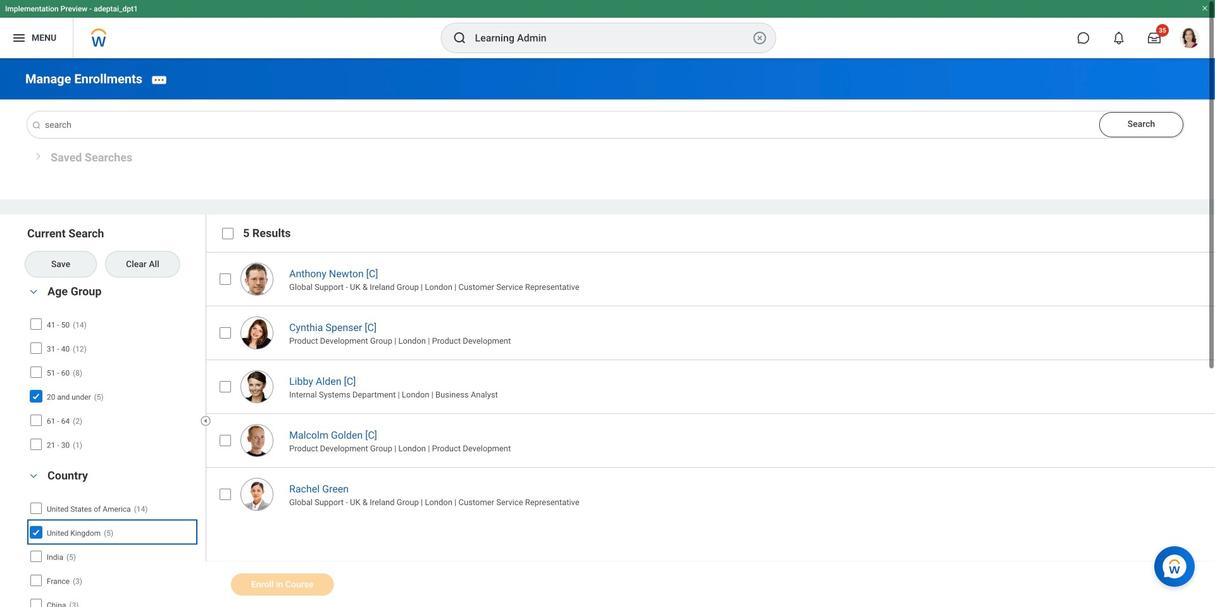 Task type: locate. For each thing, give the bounding box(es) containing it.
chevron down image
[[26, 471, 41, 480]]

1 group from the top
[[25, 283, 199, 458]]

None search field
[[25, 112, 1184, 138]]

check small image
[[28, 525, 44, 540]]

filter search field
[[25, 226, 208, 607]]

1 tree from the top
[[28, 314, 195, 455]]

2 tree from the top
[[28, 498, 195, 607]]

0 vertical spatial tree
[[28, 314, 195, 455]]

tree for chevron down icon
[[28, 314, 195, 455]]

tree
[[28, 314, 195, 455], [28, 498, 195, 607]]

1 list item from the top
[[206, 252, 1215, 306]]

0 vertical spatial group
[[25, 283, 199, 458]]

Search Workday  search field
[[475, 24, 750, 52]]

5 list item from the top
[[206, 467, 1215, 521]]

inbox large image
[[1148, 32, 1161, 44]]

3 list item from the top
[[206, 360, 1215, 413]]

notifications large image
[[1113, 32, 1125, 44]]

banner
[[0, 0, 1215, 58]]

search image
[[452, 30, 467, 46]]

main content
[[0, 58, 1215, 607]]

2 list item from the top
[[206, 306, 1215, 360]]

1 vertical spatial group
[[25, 467, 199, 607]]

profile logan mcneil image
[[1180, 28, 1200, 51]]

justify image
[[11, 30, 27, 46]]

Manage Enrollments text field
[[27, 112, 1184, 138]]

1 vertical spatial tree
[[28, 498, 195, 607]]

list item
[[206, 252, 1215, 306], [206, 306, 1215, 360], [206, 360, 1215, 413], [206, 413, 1215, 467], [206, 467, 1215, 521]]

2 group from the top
[[25, 467, 199, 607]]

group
[[25, 283, 199, 458], [25, 467, 199, 607]]



Task type: describe. For each thing, give the bounding box(es) containing it.
search image
[[32, 120, 42, 131]]

x circle image
[[752, 30, 767, 46]]

4 list item from the top
[[206, 413, 1215, 467]]

chevron down image
[[26, 287, 41, 296]]

check small image
[[28, 389, 44, 404]]

close environment banner image
[[1201, 4, 1209, 12]]

tree for chevron down image
[[28, 498, 195, 607]]



Task type: vqa. For each thing, say whether or not it's contained in the screenshot.
book open icon
no



